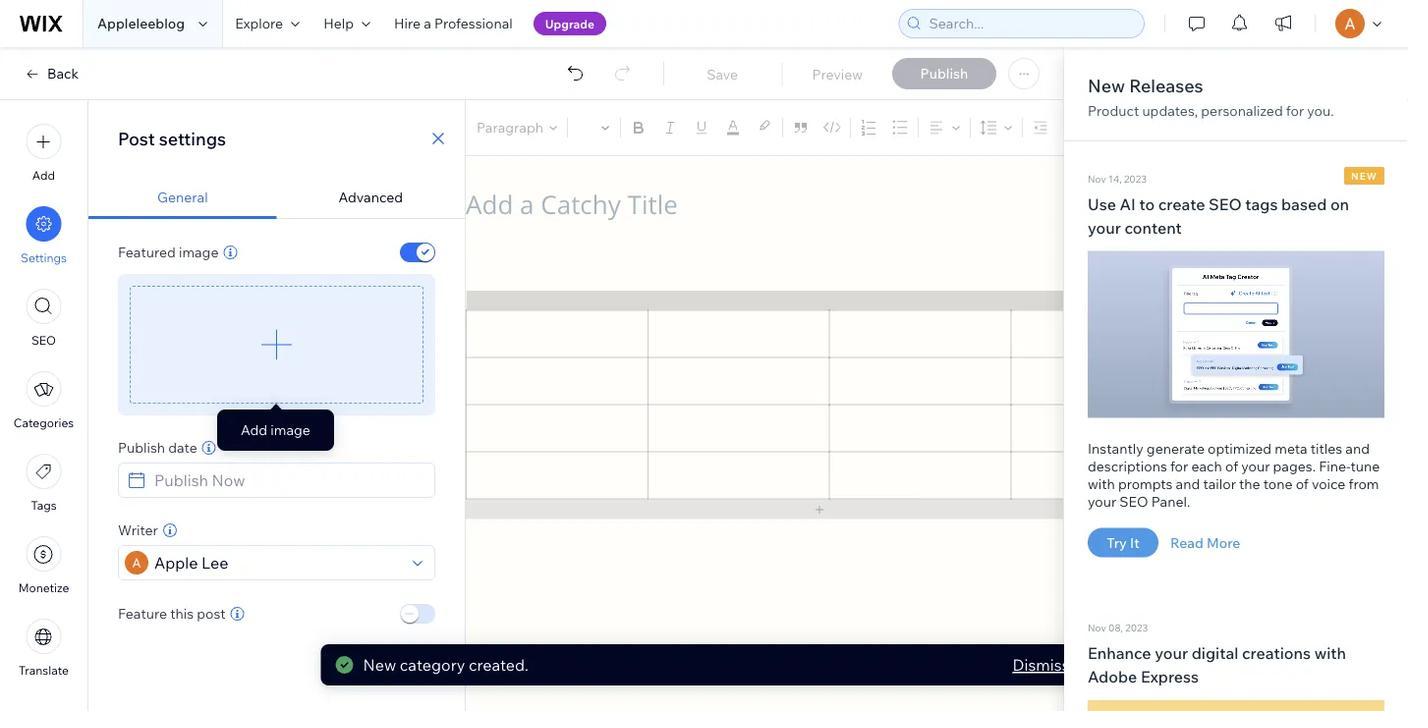 Task type: describe. For each thing, give the bounding box(es) containing it.
feature
[[118, 606, 167, 623]]

nov 14, 2023
[[1088, 173, 1147, 185]]

product
[[1088, 102, 1140, 119]]

instantly
[[1088, 440, 1144, 457]]

tab list containing general
[[88, 177, 465, 219]]

digital
[[1192, 644, 1239, 664]]

category
[[400, 656, 465, 675]]

general
[[157, 189, 208, 206]]

Publish date field
[[148, 464, 429, 497]]

advanced
[[339, 189, 403, 206]]

advanced button
[[277, 177, 465, 219]]

alert containing new category created.
[[321, 645, 1088, 686]]

explore
[[235, 15, 283, 32]]

personalized
[[1202, 102, 1283, 119]]

Writer field
[[148, 547, 407, 580]]

date
[[168, 439, 197, 457]]

on
[[1331, 194, 1350, 214]]

from
[[1349, 475, 1380, 492]]

express
[[1141, 667, 1199, 687]]

tags
[[1246, 194, 1278, 214]]

add image
[[241, 422, 310, 439]]

try
[[1107, 534, 1127, 551]]

settings
[[21, 251, 67, 265]]

it
[[1130, 534, 1140, 551]]

read more link
[[1171, 534, 1241, 552]]

help
[[324, 15, 354, 32]]

seo inside button
[[31, 333, 56, 348]]

new for category
[[363, 656, 396, 675]]

back button
[[24, 65, 79, 83]]

new
[[1352, 170, 1378, 182]]

creations
[[1242, 644, 1311, 664]]

post
[[118, 127, 155, 149]]

publish date
[[118, 439, 197, 457]]

08,
[[1109, 622, 1124, 635]]

categories button
[[14, 372, 74, 431]]

1 horizontal spatial of
[[1296, 475, 1309, 492]]

seo inside instantly generate optimized meta titles and descriptions for each of your pages. fine-tune with prompts and tailor the tone of voice from your seo panel.
[[1120, 493, 1149, 510]]

0 vertical spatial and
[[1346, 440, 1370, 457]]

2023 for nov 14, 2023
[[1124, 173, 1147, 185]]

Search... field
[[924, 10, 1138, 37]]

monetize
[[18, 581, 69, 596]]

categories
[[14, 416, 74, 431]]

ai
[[1120, 194, 1136, 214]]

translate button
[[19, 619, 69, 678]]

add for add image
[[241, 422, 268, 439]]

try it link
[[1088, 528, 1159, 558]]

descriptions
[[1088, 458, 1168, 475]]

use
[[1088, 194, 1117, 214]]

try it
[[1107, 534, 1140, 551]]

generate
[[1147, 440, 1205, 457]]

with inside instantly generate optimized meta titles and descriptions for each of your pages. fine-tune with prompts and tailor the tone of voice from your seo panel.
[[1088, 475, 1115, 492]]

hire
[[394, 15, 421, 32]]

add button
[[26, 124, 61, 183]]

the
[[1240, 475, 1261, 492]]

dismiss
[[1013, 656, 1070, 675]]

new for releases
[[1088, 74, 1126, 96]]

based
[[1282, 194, 1327, 214]]

created.
[[469, 656, 529, 675]]

settings
[[159, 127, 226, 149]]

tags
[[31, 498, 57, 513]]

post
[[197, 606, 226, 623]]

meta
[[1275, 440, 1308, 457]]



Task type: locate. For each thing, give the bounding box(es) containing it.
professional
[[434, 15, 513, 32]]

releases
[[1130, 74, 1204, 96]]

0 horizontal spatial seo
[[31, 333, 56, 348]]

1 nov from the top
[[1088, 173, 1107, 185]]

seo inside use ai to create seo tags based on your content
[[1209, 194, 1242, 214]]

2 nov from the top
[[1088, 622, 1107, 635]]

0 horizontal spatial of
[[1226, 458, 1239, 475]]

featured image
[[118, 244, 219, 261]]

this
[[170, 606, 194, 623]]

1 horizontal spatial image
[[271, 422, 310, 439]]

feature this post
[[118, 606, 226, 623]]

2023 for nov 08, 2023 enhance your digital creations with adobe express
[[1126, 622, 1148, 635]]

nov left 14,
[[1088, 173, 1107, 185]]

of down optimized on the bottom of page
[[1226, 458, 1239, 475]]

1 vertical spatial and
[[1176, 475, 1200, 492]]

nov for nov 14, 2023
[[1088, 173, 1107, 185]]

seo up categories button
[[31, 333, 56, 348]]

nov inside nov 08, 2023 enhance your digital creations with adobe express
[[1088, 622, 1107, 635]]

new up product
[[1088, 74, 1126, 96]]

1 horizontal spatial add
[[241, 422, 268, 439]]

adobe
[[1088, 667, 1138, 687]]

0 vertical spatial new
[[1088, 74, 1126, 96]]

and
[[1346, 440, 1370, 457], [1176, 475, 1200, 492]]

read more
[[1171, 534, 1241, 551]]

your inside nov 08, 2023 enhance your digital creations with adobe express
[[1155, 644, 1189, 664]]

0 vertical spatial seo
[[1209, 194, 1242, 214]]

tags button
[[26, 454, 61, 513]]

1 vertical spatial add
[[241, 422, 268, 439]]

for inside instantly generate optimized meta titles and descriptions for each of your pages. fine-tune with prompts and tailor the tone of voice from your seo panel.
[[1171, 458, 1189, 475]]

new left category
[[363, 656, 396, 675]]

14,
[[1109, 173, 1122, 185]]

with
[[1088, 475, 1115, 492], [1315, 644, 1347, 664]]

and up the tune
[[1346, 440, 1370, 457]]

your down use
[[1088, 218, 1121, 237]]

translate
[[19, 664, 69, 678]]

image
[[179, 244, 219, 261], [271, 422, 310, 439]]

None text field
[[446, 250, 1213, 703]]

tailor
[[1204, 475, 1236, 492]]

0 horizontal spatial new
[[363, 656, 396, 675]]

use ai to create seo tags based on your content
[[1088, 194, 1350, 237]]

0 horizontal spatial and
[[1176, 475, 1200, 492]]

2023
[[1124, 173, 1147, 185], [1126, 622, 1148, 635]]

dismiss button
[[1013, 654, 1070, 677]]

publish
[[118, 439, 165, 457]]

featured
[[118, 244, 176, 261]]

hire a professional
[[394, 15, 513, 32]]

2023 right 14,
[[1124, 173, 1147, 185]]

your
[[1088, 218, 1121, 237], [1242, 458, 1270, 475], [1088, 493, 1117, 510], [1155, 644, 1189, 664]]

upgrade button
[[534, 12, 607, 35]]

seo button
[[26, 289, 61, 348]]

2 vertical spatial seo
[[1120, 493, 1149, 510]]

to
[[1140, 194, 1155, 214]]

tab list
[[88, 177, 465, 219]]

and up panel.
[[1176, 475, 1200, 492]]

pages.
[[1274, 458, 1316, 475]]

tune
[[1351, 458, 1380, 475]]

0 horizontal spatial add
[[32, 168, 55, 183]]

1 horizontal spatial seo
[[1120, 493, 1149, 510]]

1 horizontal spatial and
[[1346, 440, 1370, 457]]

new releases product updates, personalized for you.
[[1088, 74, 1335, 119]]

with right creations
[[1315, 644, 1347, 664]]

menu
[[0, 112, 87, 690]]

updates,
[[1143, 102, 1198, 119]]

1 horizontal spatial new
[[1088, 74, 1126, 96]]

1 vertical spatial with
[[1315, 644, 1347, 664]]

menu containing add
[[0, 112, 87, 690]]

general button
[[88, 177, 277, 219]]

new category created.
[[363, 656, 529, 675]]

add up settings button
[[32, 168, 55, 183]]

hire a professional link
[[382, 0, 525, 47]]

nov
[[1088, 173, 1107, 185], [1088, 622, 1107, 635]]

writer
[[118, 522, 158, 539]]

for
[[1287, 102, 1305, 119], [1171, 458, 1189, 475]]

a
[[424, 15, 431, 32]]

prompts
[[1119, 475, 1173, 492]]

back
[[47, 65, 79, 82]]

more
[[1207, 534, 1241, 551]]

new inside 'new releases product updates, personalized for you.'
[[1088, 74, 1126, 96]]

seo down the prompts
[[1120, 493, 1149, 510]]

nov left 08,
[[1088, 622, 1107, 635]]

seo
[[1209, 194, 1242, 214], [31, 333, 56, 348], [1120, 493, 1149, 510]]

0 vertical spatial add
[[32, 168, 55, 183]]

add for add
[[32, 168, 55, 183]]

1 horizontal spatial for
[[1287, 102, 1305, 119]]

each
[[1192, 458, 1223, 475]]

monetize button
[[18, 537, 69, 596]]

0 vertical spatial nov
[[1088, 173, 1107, 185]]

add
[[32, 168, 55, 183], [241, 422, 268, 439]]

for left you.
[[1287, 102, 1305, 119]]

1 vertical spatial seo
[[31, 333, 56, 348]]

0 vertical spatial image
[[179, 244, 219, 261]]

alert
[[321, 645, 1088, 686]]

1 vertical spatial image
[[271, 422, 310, 439]]

0 horizontal spatial for
[[1171, 458, 1189, 475]]

image for featured image
[[179, 244, 219, 261]]

settings button
[[21, 206, 67, 265]]

instantly generate optimized meta titles and descriptions for each of your pages. fine-tune with prompts and tailor the tone of voice from your seo panel.
[[1088, 440, 1380, 510]]

image for add image
[[271, 422, 310, 439]]

your inside use ai to create seo tags based on your content
[[1088, 218, 1121, 237]]

0 horizontal spatial image
[[179, 244, 219, 261]]

panel.
[[1152, 493, 1191, 510]]

optimized
[[1208, 440, 1272, 457]]

with inside nov 08, 2023 enhance your digital creations with adobe express
[[1315, 644, 1347, 664]]

for inside 'new releases product updates, personalized for you.'
[[1287, 102, 1305, 119]]

1 vertical spatial for
[[1171, 458, 1189, 475]]

add inside button
[[32, 168, 55, 183]]

nov for nov 08, 2023 enhance your digital creations with adobe express
[[1088, 622, 1107, 635]]

1 vertical spatial 2023
[[1126, 622, 1148, 635]]

for down generate
[[1171, 458, 1189, 475]]

nov 08, 2023 enhance your digital creations with adobe express
[[1088, 622, 1347, 687]]

help button
[[312, 0, 382, 47]]

0 vertical spatial for
[[1287, 102, 1305, 119]]

upgrade
[[545, 16, 595, 31]]

of down 'pages.'
[[1296, 475, 1309, 492]]

content
[[1125, 218, 1182, 237]]

image up publish date field at the bottom left
[[271, 422, 310, 439]]

titles
[[1311, 440, 1343, 457]]

0 horizontal spatial with
[[1088, 475, 1115, 492]]

post settings
[[118, 127, 226, 149]]

tone
[[1264, 475, 1293, 492]]

read
[[1171, 534, 1204, 551]]

voice
[[1312, 475, 1346, 492]]

create
[[1159, 194, 1206, 214]]

Add a Catchy Title text field
[[466, 187, 1173, 222]]

you.
[[1308, 102, 1335, 119]]

2 horizontal spatial seo
[[1209, 194, 1242, 214]]

appleleeblog
[[97, 15, 185, 32]]

2023 right 08,
[[1126, 622, 1148, 635]]

0 vertical spatial 2023
[[1124, 173, 1147, 185]]

new
[[1088, 74, 1126, 96], [363, 656, 396, 675]]

1 vertical spatial new
[[363, 656, 396, 675]]

enhance
[[1088, 644, 1152, 664]]

your down descriptions
[[1088, 493, 1117, 510]]

with down descriptions
[[1088, 475, 1115, 492]]

fine-
[[1319, 458, 1351, 475]]

your up the
[[1242, 458, 1270, 475]]

image right featured
[[179, 244, 219, 261]]

add up publish date field at the bottom left
[[241, 422, 268, 439]]

your up express on the right
[[1155, 644, 1189, 664]]

1 horizontal spatial with
[[1315, 644, 1347, 664]]

2023 inside nov 08, 2023 enhance your digital creations with adobe express
[[1126, 622, 1148, 635]]

seo left tags
[[1209, 194, 1242, 214]]

1 vertical spatial nov
[[1088, 622, 1107, 635]]

0 vertical spatial with
[[1088, 475, 1115, 492]]



Task type: vqa. For each thing, say whether or not it's contained in the screenshot.
bottom booking
no



